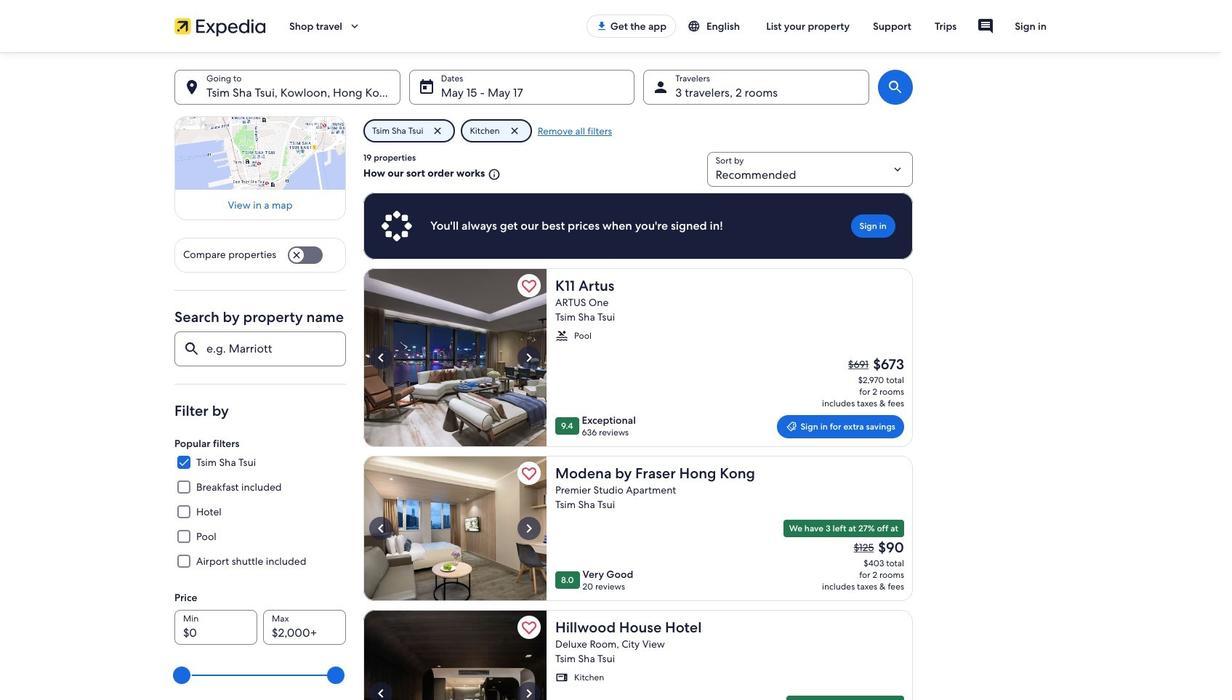 Task type: describe. For each thing, give the bounding box(es) containing it.
show previous image for k11 artus image
[[372, 349, 390, 367]]

download the app button image
[[596, 20, 608, 32]]

leading image
[[786, 421, 798, 433]]

$2,000 and above, Maximum, Price range field
[[183, 660, 337, 692]]

living area image
[[364, 268, 547, 447]]

$2,000 and above, Maximum, Price text field
[[263, 610, 346, 645]]

show previous image for hillwood house hotel image
[[372, 685, 390, 700]]

show next image for hillwood house hotel image
[[521, 685, 538, 700]]

static map image image
[[175, 116, 346, 190]]

communication center icon image
[[978, 17, 995, 35]]

show previous image for modena by fraser hong kong image
[[372, 520, 390, 537]]

$0, Minimum, Price range field
[[183, 660, 337, 692]]

trailing image
[[348, 20, 361, 33]]

show next image for k11 artus image
[[521, 349, 538, 367]]



Task type: vqa. For each thing, say whether or not it's contained in the screenshot.
the leading 'image'
yes



Task type: locate. For each thing, give the bounding box(es) containing it.
room image
[[364, 456, 547, 601], [364, 610, 547, 700]]

room image for show previous image for hillwood house hotel
[[364, 610, 547, 700]]

1 room image from the top
[[364, 456, 547, 601]]

search image
[[887, 79, 905, 96]]

0 vertical spatial room image
[[364, 456, 547, 601]]

$0, Minimum, Price text field
[[175, 610, 257, 645]]

expedia logo image
[[175, 16, 266, 36]]

2 room image from the top
[[364, 610, 547, 700]]

show next image for modena by fraser hong kong image
[[521, 520, 538, 537]]

room image for show previous image for modena by fraser hong kong
[[364, 456, 547, 601]]

1 vertical spatial room image
[[364, 610, 547, 700]]

small image
[[688, 20, 701, 33], [485, 168, 501, 181], [556, 329, 569, 343], [556, 671, 569, 684]]



